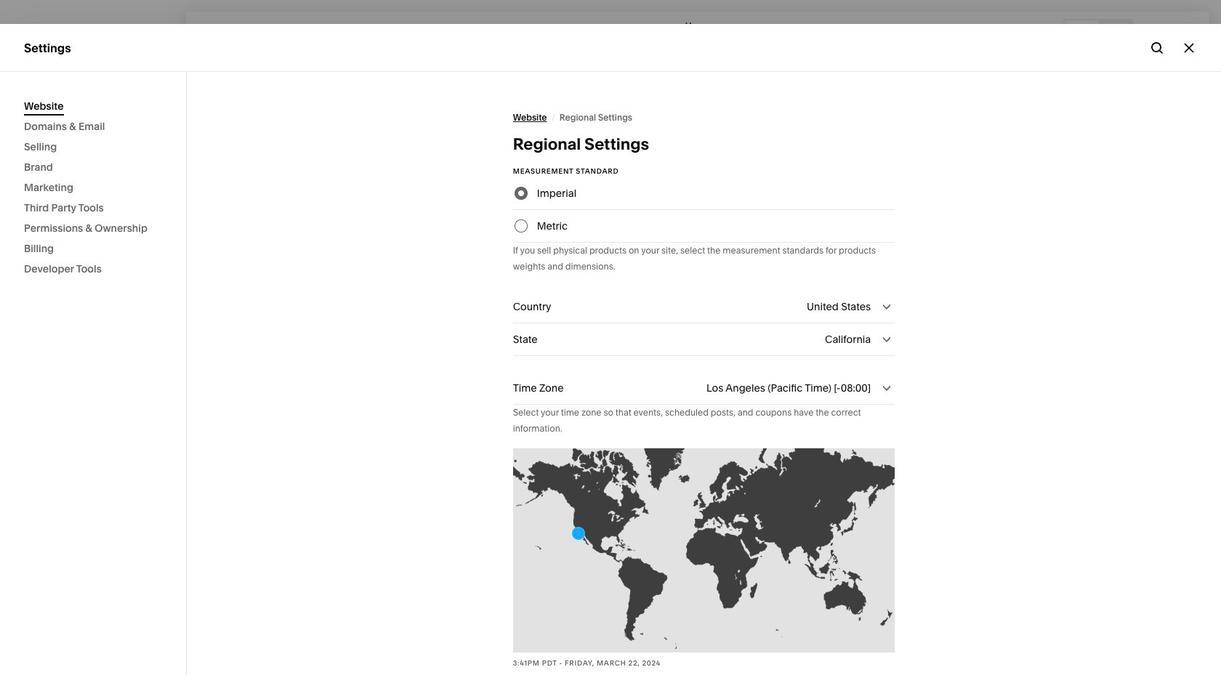 Task type: describe. For each thing, give the bounding box(es) containing it.
style image
[[1146, 24, 1162, 40]]

site preview image
[[1181, 24, 1197, 40]]

1 horizontal spatial search image
[[1149, 40, 1165, 56]]



Task type: vqa. For each thing, say whether or not it's contained in the screenshot.
site preview icon
yes



Task type: locate. For each thing, give the bounding box(es) containing it.
0 horizontal spatial search image
[[145, 24, 161, 40]]

tab list
[[1065, 20, 1132, 43]]

world map image
[[513, 449, 895, 653]]

logo squarespace image
[[24, 24, 40, 40]]

cross large image
[[1181, 40, 1197, 56]]

mobile image
[[1107, 24, 1123, 40]]

None field
[[513, 291, 895, 323], [513, 324, 895, 356], [513, 372, 895, 404], [513, 291, 895, 323], [513, 324, 895, 356], [513, 372, 895, 404]]

search image
[[145, 24, 161, 40], [1149, 40, 1165, 56]]

desktop image
[[1074, 24, 1090, 40]]



